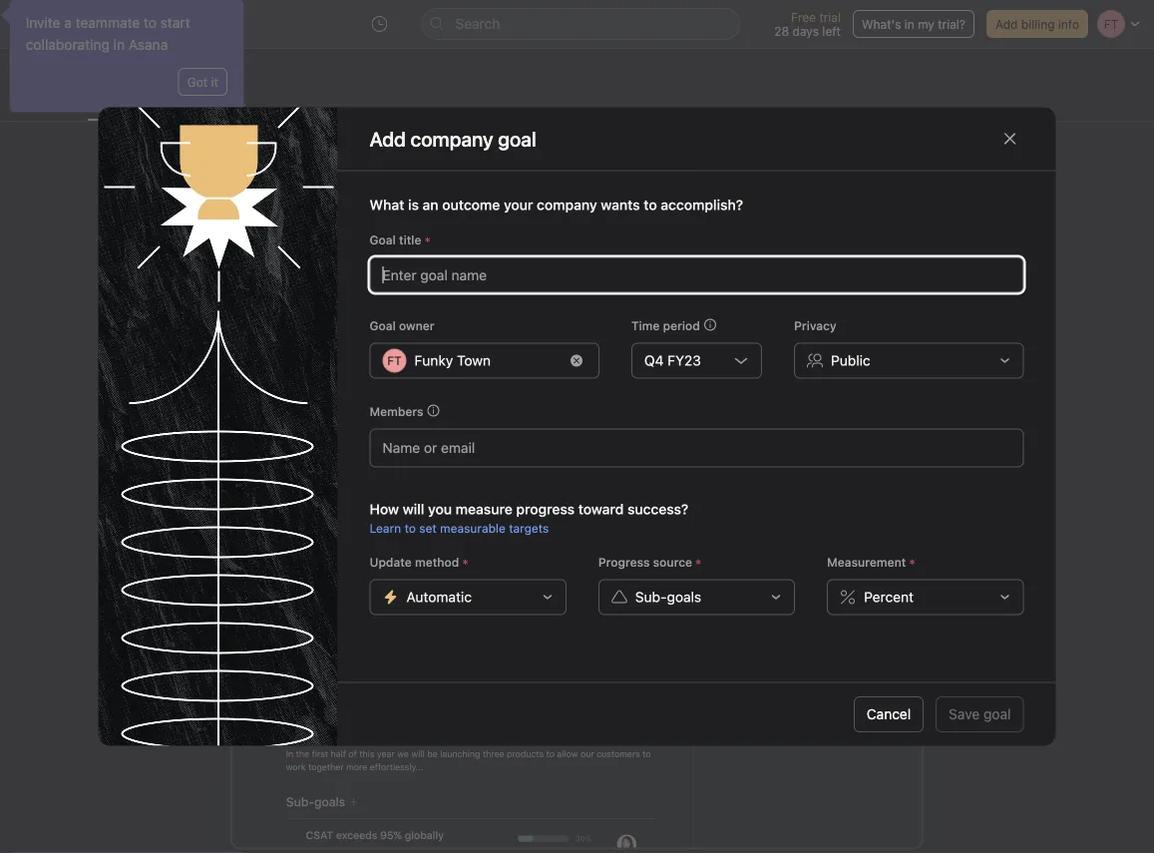 Task type: describe. For each thing, give the bounding box(es) containing it.
to inside invite a teammate to start collaborating in asana got it
[[144, 14, 157, 31]]

save
[[949, 706, 980, 722]]

to left help
[[472, 226, 487, 245]]

28
[[775, 24, 789, 38]]

members
[[370, 405, 424, 419]]

toward success?
[[578, 501, 689, 517]]

remove image
[[571, 355, 583, 367]]

how will you measure progress toward success? learn to set measurable targets
[[370, 501, 689, 535]]

add for add top-level goals to help teams prioritize and connect work to your organization's objectives.
[[328, 226, 357, 245]]

cancel
[[867, 706, 911, 722]]

strategic goals
[[586, 178, 742, 206]]

my goals link
[[186, 94, 246, 121]]

progress
[[598, 555, 650, 569]]

time period
[[631, 319, 700, 333]]

in inside invite a teammate to start collaborating in asana got it
[[114, 36, 125, 53]]

add for add company goal
[[370, 127, 406, 150]]

company
[[537, 197, 597, 213]]

free
[[791, 10, 816, 24]]

funky
[[415, 352, 453, 369]]

asana
[[129, 36, 168, 53]]

an
[[423, 197, 439, 213]]

progress
[[516, 501, 575, 517]]

save goal
[[949, 706, 1011, 722]]

connect
[[674, 226, 732, 245]]

my
[[186, 94, 206, 111]]

ft
[[387, 354, 402, 368]]

level
[[392, 226, 425, 245]]

add company goal dialog
[[98, 107, 1056, 746]]

goals inside add top-level goals to help teams prioritize and connect work to your organization's objectives.
[[429, 226, 468, 245]]

teammate
[[76, 14, 140, 31]]

a
[[64, 14, 72, 31]]

search
[[455, 15, 500, 32]]

q4
[[644, 352, 664, 369]]

set
[[419, 521, 437, 535]]

method
[[415, 555, 459, 569]]

q4 fy23
[[644, 352, 701, 369]]

goal for goal owner
[[370, 319, 396, 333]]

q4 fy23 button
[[631, 343, 762, 379]]

your inside add company goal dialog
[[504, 197, 533, 213]]

to right work
[[776, 226, 790, 245]]

measurable
[[440, 521, 506, 535]]

fy23
[[668, 352, 701, 369]]

targets
[[509, 521, 549, 535]]

days
[[793, 24, 819, 38]]

billing
[[1022, 17, 1055, 31]]

teams
[[526, 226, 571, 245]]

organization's
[[486, 250, 586, 269]]

measure
[[456, 501, 513, 517]]

owner
[[399, 319, 435, 333]]

your inside add top-level goals to help teams prioritize and connect work to your organization's objectives.
[[794, 226, 826, 245]]

my goals
[[186, 94, 246, 111]]

invite a teammate to start collaborating in asana tooltip
[[4, 0, 243, 112]]

source
[[653, 555, 692, 569]]

percent button
[[827, 579, 1024, 615]]

start
[[161, 14, 190, 31]]

public button
[[794, 343, 1024, 379]]

0 vertical spatial and
[[454, 178, 494, 206]]

automatic
[[407, 589, 472, 605]]

set and achieve strategic goals
[[413, 178, 742, 206]]

required image
[[422, 234, 434, 246]]

outcome
[[442, 197, 500, 213]]

my
[[918, 17, 935, 31]]

update method
[[370, 555, 459, 569]]

Enter goal name text field
[[370, 257, 1024, 293]]

privacy
[[794, 319, 837, 333]]

you
[[428, 501, 452, 517]]



Task type: locate. For each thing, give the bounding box(es) containing it.
0 vertical spatial your
[[504, 197, 533, 213]]

objectives.
[[591, 250, 669, 269]]

is
[[408, 197, 419, 213]]

0 horizontal spatial add
[[328, 226, 357, 245]]

collaborating
[[26, 36, 110, 53]]

required image down learn to set measurable targets link
[[459, 556, 471, 568]]

what
[[370, 197, 404, 213]]

add
[[996, 17, 1018, 31], [370, 127, 406, 150], [328, 226, 357, 245]]

0 horizontal spatial your
[[504, 197, 533, 213]]

help
[[491, 226, 522, 245]]

add left top-
[[328, 226, 357, 245]]

2 horizontal spatial add
[[996, 17, 1018, 31]]

goal
[[370, 233, 396, 247], [370, 319, 396, 333]]

to inside how will you measure progress toward success? learn to set measurable targets
[[405, 521, 416, 535]]

public
[[831, 352, 871, 369]]

1 required image from the left
[[459, 556, 471, 568]]

to
[[144, 14, 157, 31], [472, 226, 487, 245], [776, 226, 790, 245], [405, 521, 416, 535]]

and right set in the left top of the page
[[454, 178, 494, 206]]

in down teammate at top
[[114, 36, 125, 53]]

got it button
[[178, 68, 227, 96]]

0 vertical spatial in
[[905, 17, 915, 31]]

team goals
[[88, 94, 163, 111]]

add inside dialog
[[370, 127, 406, 150]]

cancel button
[[854, 696, 924, 732]]

what's in my trial?
[[862, 17, 966, 31]]

team goals link
[[88, 94, 163, 121]]

trial
[[820, 10, 841, 24]]

add inside add top-level goals to help teams prioritize and connect work to your organization's objectives.
[[328, 226, 357, 245]]

in left my
[[905, 17, 915, 31]]

add for add billing info
[[996, 17, 1018, 31]]

your
[[504, 197, 533, 213], [794, 226, 826, 245]]

to accomplish?
[[644, 197, 743, 213]]

goal left title
[[370, 233, 396, 247]]

sub-goals
[[635, 589, 702, 605]]

team
[[88, 94, 123, 111]]

2 horizontal spatial required image
[[906, 556, 918, 568]]

close this dialog image
[[1002, 131, 1018, 147]]

your right work
[[794, 226, 826, 245]]

1 vertical spatial add
[[370, 127, 406, 150]]

and up "objectives." in the right top of the page
[[642, 226, 669, 245]]

required image for sub-goals
[[692, 556, 704, 568]]

1 horizontal spatial and
[[642, 226, 669, 245]]

will
[[403, 501, 425, 517]]

measurement
[[827, 555, 906, 569]]

got
[[187, 75, 208, 89]]

add billing info
[[996, 17, 1080, 31]]

search button
[[422, 8, 741, 40]]

0 vertical spatial add
[[996, 17, 1018, 31]]

search list box
[[422, 8, 741, 40]]

goal owner
[[370, 319, 435, 333]]

period
[[663, 319, 700, 333]]

goal left owner
[[370, 319, 396, 333]]

goals for sub-goals
[[667, 589, 702, 605]]

1 vertical spatial and
[[642, 226, 669, 245]]

info
[[1058, 17, 1080, 31]]

what is an outcome your company wants to accomplish?
[[370, 197, 743, 213]]

free trial 28 days left
[[775, 10, 841, 38]]

required image for automatic
[[459, 556, 471, 568]]

goals down it
[[210, 94, 246, 111]]

invite a teammate to start collaborating in asana got it
[[26, 14, 219, 89]]

to left set at the bottom
[[405, 521, 416, 535]]

and
[[454, 178, 494, 206], [642, 226, 669, 245]]

1 goal from the top
[[370, 233, 396, 247]]

1 vertical spatial in
[[114, 36, 125, 53]]

goals down source
[[667, 589, 702, 605]]

learn to set measurable targets link
[[370, 521, 549, 535]]

1 horizontal spatial required image
[[692, 556, 704, 568]]

goals for team goals
[[127, 94, 163, 111]]

Name or email text field
[[383, 436, 490, 459]]

1 horizontal spatial in
[[905, 17, 915, 31]]

2 required image from the left
[[692, 556, 704, 568]]

goals down an
[[429, 226, 468, 245]]

achieve
[[499, 178, 581, 206]]

time
[[631, 319, 660, 333]]

goal for goal title
[[370, 233, 396, 247]]

0 horizontal spatial required image
[[459, 556, 471, 568]]

required image for percent
[[906, 556, 918, 568]]

it
[[211, 75, 219, 89]]

required image
[[459, 556, 471, 568], [692, 556, 704, 568], [906, 556, 918, 568]]

left
[[822, 24, 841, 38]]

progress source
[[598, 555, 692, 569]]

required image up percent dropdown button
[[906, 556, 918, 568]]

goals down 'my workspace'
[[127, 94, 163, 111]]

1 vertical spatial goal
[[370, 319, 396, 333]]

trial?
[[938, 17, 966, 31]]

what's in my trial? button
[[853, 10, 975, 38]]

set
[[413, 178, 448, 206]]

1 horizontal spatial add
[[370, 127, 406, 150]]

how
[[370, 501, 399, 517]]

0 vertical spatial goal
[[370, 233, 396, 247]]

2 goal from the top
[[370, 319, 396, 333]]

and inside add top-level goals to help teams prioritize and connect work to your organization's objectives.
[[642, 226, 669, 245]]

learn
[[370, 521, 401, 535]]

funky town
[[415, 352, 491, 369]]

company goal
[[411, 127, 536, 150]]

1 horizontal spatial your
[[794, 226, 826, 245]]

town
[[457, 352, 491, 369]]

goals for my goals
[[210, 94, 246, 111]]

add left "billing"
[[996, 17, 1018, 31]]

add inside button
[[996, 17, 1018, 31]]

sub-goals button
[[598, 579, 795, 615]]

sub-
[[635, 589, 667, 605]]

goal title
[[370, 233, 422, 247]]

work
[[737, 226, 772, 245]]

add billing info button
[[987, 10, 1089, 38]]

wants
[[601, 197, 640, 213]]

in
[[905, 17, 915, 31], [114, 36, 125, 53]]

invite
[[26, 14, 61, 31]]

to up asana
[[144, 14, 157, 31]]

prioritize
[[575, 226, 638, 245]]

automatic button
[[370, 579, 567, 615]]

goal
[[984, 706, 1011, 722]]

add company goal
[[370, 127, 536, 150]]

percent
[[864, 589, 914, 605]]

update
[[370, 555, 412, 569]]

add top-level goals to help teams prioritize and connect work to your organization's objectives.
[[328, 226, 826, 269]]

2 vertical spatial add
[[328, 226, 357, 245]]

0 horizontal spatial in
[[114, 36, 125, 53]]

my workspace
[[88, 61, 218, 84]]

0 horizontal spatial and
[[454, 178, 494, 206]]

goals
[[127, 94, 163, 111], [210, 94, 246, 111], [429, 226, 468, 245], [667, 589, 702, 605]]

in inside what's in my trial? button
[[905, 17, 915, 31]]

3 required image from the left
[[906, 556, 918, 568]]

required image up sub-goals dropdown button
[[692, 556, 704, 568]]

top-
[[361, 226, 392, 245]]

1 vertical spatial your
[[794, 226, 826, 245]]

goals inside dropdown button
[[667, 589, 702, 605]]

add up what at the top left of the page
[[370, 127, 406, 150]]

your up help
[[504, 197, 533, 213]]



Task type: vqa. For each thing, say whether or not it's contained in the screenshot.


